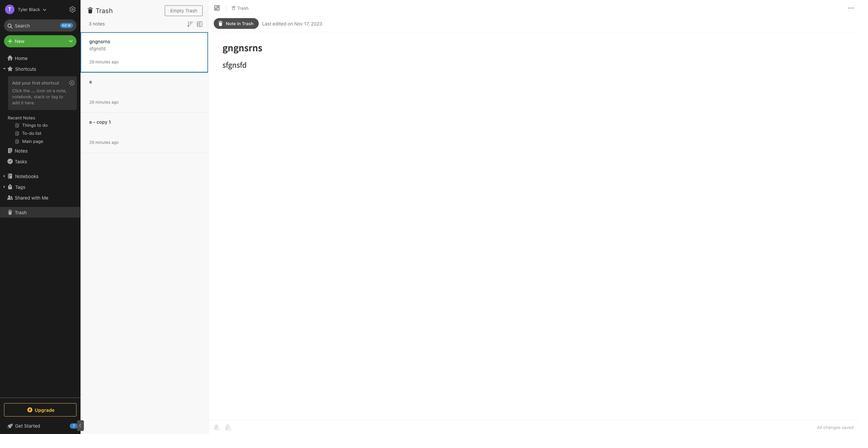 Task type: locate. For each thing, give the bounding box(es) containing it.
notes up tasks
[[15, 148, 28, 154]]

get started
[[15, 423, 40, 429]]

28 down sfgnsfd
[[89, 59, 94, 64]]

note list element
[[81, 0, 209, 435]]

shortcuts button
[[0, 63, 80, 74]]

28 up -
[[89, 100, 94, 105]]

Sort options field
[[186, 19, 194, 28]]

tree
[[0, 53, 81, 398]]

1 vertical spatial on
[[46, 88, 52, 93]]

new search field
[[9, 19, 73, 32]]

all
[[818, 425, 823, 431]]

2 e from the top
[[89, 119, 92, 125]]

2 vertical spatial minutes
[[95, 140, 111, 145]]

new
[[15, 38, 24, 44]]

1 e from the top
[[89, 79, 92, 84]]

on left nov
[[288, 21, 293, 26]]

minutes right 29
[[95, 140, 111, 145]]

1 minutes from the top
[[95, 59, 111, 64]]

2 28 minutes ago from the top
[[89, 100, 119, 105]]

changes
[[824, 425, 841, 431]]

28 minutes ago up copy
[[89, 100, 119, 105]]

black
[[29, 7, 40, 12]]

on
[[288, 21, 293, 26], [46, 88, 52, 93]]

0 horizontal spatial on
[[46, 88, 52, 93]]

nov
[[294, 21, 303, 26]]

3 minutes from the top
[[95, 140, 111, 145]]

click the ...
[[12, 88, 36, 93]]

1 28 from the top
[[89, 59, 94, 64]]

with
[[31, 195, 40, 201]]

0 vertical spatial e
[[89, 79, 92, 84]]

empty
[[170, 8, 184, 13]]

group
[[0, 74, 80, 148]]

icon
[[37, 88, 45, 93]]

minutes up copy
[[95, 100, 111, 105]]

3 ago from the top
[[112, 140, 119, 145]]

28 minutes ago down sfgnsfd
[[89, 59, 119, 64]]

3 notes
[[89, 21, 105, 27]]

View options field
[[194, 19, 204, 28]]

0 vertical spatial 28
[[89, 59, 94, 64]]

gngnsrns sfgnsfd
[[89, 38, 110, 51]]

home link
[[0, 53, 81, 63]]

1 28 minutes ago from the top
[[89, 59, 119, 64]]

home
[[15, 55, 28, 61]]

ago for e - copy 1
[[112, 140, 119, 145]]

28
[[89, 59, 94, 64], [89, 100, 94, 105]]

upgrade button
[[4, 404, 77, 417]]

in
[[237, 21, 241, 26]]

group containing add your first shortcut
[[0, 74, 80, 148]]

a
[[53, 88, 55, 93]]

on inside icon on a note, notebook, stack or tag to add it here.
[[46, 88, 52, 93]]

settings image
[[69, 5, 77, 13]]

add
[[12, 80, 20, 86]]

minutes down sfgnsfd
[[95, 59, 111, 64]]

the
[[23, 88, 30, 93]]

tasks
[[15, 159, 27, 164]]

notes
[[23, 115, 35, 121], [15, 148, 28, 154]]

recent
[[8, 115, 22, 121]]

1 vertical spatial minutes
[[95, 100, 111, 105]]

1 vertical spatial e
[[89, 119, 92, 125]]

28 minutes ago
[[89, 59, 119, 64], [89, 100, 119, 105]]

ago
[[112, 59, 119, 64], [112, 100, 119, 105], [112, 140, 119, 145]]

e for e
[[89, 79, 92, 84]]

0 vertical spatial minutes
[[95, 59, 111, 64]]

new
[[62, 23, 71, 28]]

2 vertical spatial ago
[[112, 140, 119, 145]]

Note Editor text field
[[209, 32, 860, 421]]

minutes
[[95, 59, 111, 64], [95, 100, 111, 105], [95, 140, 111, 145]]

trash down shared
[[15, 210, 27, 215]]

trash
[[237, 5, 249, 11], [96, 7, 113, 14], [185, 8, 197, 13], [242, 21, 254, 26], [15, 210, 27, 215]]

or
[[46, 94, 50, 99]]

1 horizontal spatial on
[[288, 21, 293, 26]]

0 vertical spatial on
[[288, 21, 293, 26]]

1 vertical spatial 28
[[89, 100, 94, 105]]

note,
[[56, 88, 67, 93]]

trash right in
[[242, 21, 254, 26]]

2 28 from the top
[[89, 100, 94, 105]]

1 vertical spatial ago
[[112, 100, 119, 105]]

on inside note window element
[[288, 21, 293, 26]]

new button
[[4, 35, 77, 47]]

icon on a note, notebook, stack or tag to add it here.
[[12, 88, 67, 105]]

Account field
[[0, 3, 47, 16]]

upgrade
[[35, 408, 55, 413]]

note
[[226, 21, 236, 26]]

tag
[[51, 94, 58, 99]]

2 minutes from the top
[[95, 100, 111, 105]]

notes right recent
[[23, 115, 35, 121]]

shortcut
[[42, 80, 59, 86]]

0 vertical spatial 28 minutes ago
[[89, 59, 119, 64]]

-
[[93, 119, 95, 125]]

notes
[[93, 21, 105, 27]]

2 ago from the top
[[112, 100, 119, 105]]

empty trash button
[[165, 5, 203, 16]]

28 for gngnsrns
[[89, 59, 94, 64]]

copy
[[97, 119, 107, 125]]

tyler
[[18, 7, 28, 12]]

note in trash
[[226, 21, 254, 26]]

on left a
[[46, 88, 52, 93]]

1 vertical spatial 28 minutes ago
[[89, 100, 119, 105]]

1
[[109, 119, 111, 125]]

0 vertical spatial ago
[[112, 59, 119, 64]]

e
[[89, 79, 92, 84], [89, 119, 92, 125]]



Task type: vqa. For each thing, say whether or not it's contained in the screenshot.
group
yes



Task type: describe. For each thing, give the bounding box(es) containing it.
shared
[[15, 195, 30, 201]]

note window element
[[209, 0, 860, 435]]

trash up notes
[[96, 7, 113, 14]]

add your first shortcut
[[12, 80, 59, 86]]

e for e - copy 1
[[89, 119, 92, 125]]

add a reminder image
[[213, 424, 221, 432]]

edited
[[273, 21, 287, 26]]

29 minutes ago
[[89, 140, 119, 145]]

first
[[32, 80, 40, 86]]

it
[[21, 100, 24, 105]]

ago for e
[[112, 100, 119, 105]]

Search text field
[[9, 19, 72, 32]]

28 minutes ago for gngnsrns
[[89, 59, 119, 64]]

to
[[59, 94, 63, 99]]

trash button
[[229, 3, 251, 13]]

expand notebooks image
[[2, 174, 7, 179]]

0 vertical spatial notes
[[23, 115, 35, 121]]

stack
[[34, 94, 45, 99]]

More actions field
[[848, 3, 856, 13]]

started
[[24, 423, 40, 429]]

saved
[[842, 425, 854, 431]]

tags
[[15, 184, 25, 190]]

trash up note in trash
[[237, 5, 249, 11]]

trash link
[[0, 207, 80, 218]]

1 ago from the top
[[112, 59, 119, 64]]

sfgnsfd
[[89, 46, 106, 51]]

7
[[73, 424, 75, 429]]

last edited on nov 17, 2023
[[262, 21, 323, 26]]

expand note image
[[213, 4, 221, 12]]

17,
[[304, 21, 310, 26]]

2023
[[311, 21, 323, 26]]

empty trash
[[170, 8, 197, 13]]

minutes for e
[[95, 100, 111, 105]]

your
[[22, 80, 31, 86]]

28 for e
[[89, 100, 94, 105]]

...
[[31, 88, 36, 93]]

trash inside 'tree'
[[15, 210, 27, 215]]

e - copy 1
[[89, 119, 111, 125]]

tasks button
[[0, 156, 80, 167]]

click
[[12, 88, 22, 93]]

recent notes
[[8, 115, 35, 121]]

me
[[42, 195, 48, 201]]

shared with me
[[15, 195, 48, 201]]

here.
[[25, 100, 35, 105]]

tyler black
[[18, 7, 40, 12]]

shared with me link
[[0, 192, 80, 203]]

last
[[262, 21, 272, 26]]

28 minutes ago for e
[[89, 100, 119, 105]]

notebooks link
[[0, 171, 80, 182]]

29
[[89, 140, 94, 145]]

minutes for e - copy 1
[[95, 140, 111, 145]]

shortcuts
[[15, 66, 36, 72]]

trash up "sort options" field
[[185, 8, 197, 13]]

expand tags image
[[2, 184, 7, 190]]

notebook,
[[12, 94, 33, 99]]

notebooks
[[15, 173, 39, 179]]

gngnsrns
[[89, 38, 110, 44]]

click to collapse image
[[78, 422, 83, 430]]

3
[[89, 21, 92, 27]]

Help and Learning task checklist field
[[0, 421, 81, 432]]

more actions image
[[848, 4, 856, 12]]

notes link
[[0, 145, 80, 156]]

add tag image
[[224, 424, 232, 432]]

1 vertical spatial notes
[[15, 148, 28, 154]]

tree containing home
[[0, 53, 81, 398]]

all changes saved
[[818, 425, 854, 431]]

tags button
[[0, 182, 80, 192]]

group inside 'tree'
[[0, 74, 80, 148]]

add
[[12, 100, 20, 105]]

get
[[15, 423, 23, 429]]



